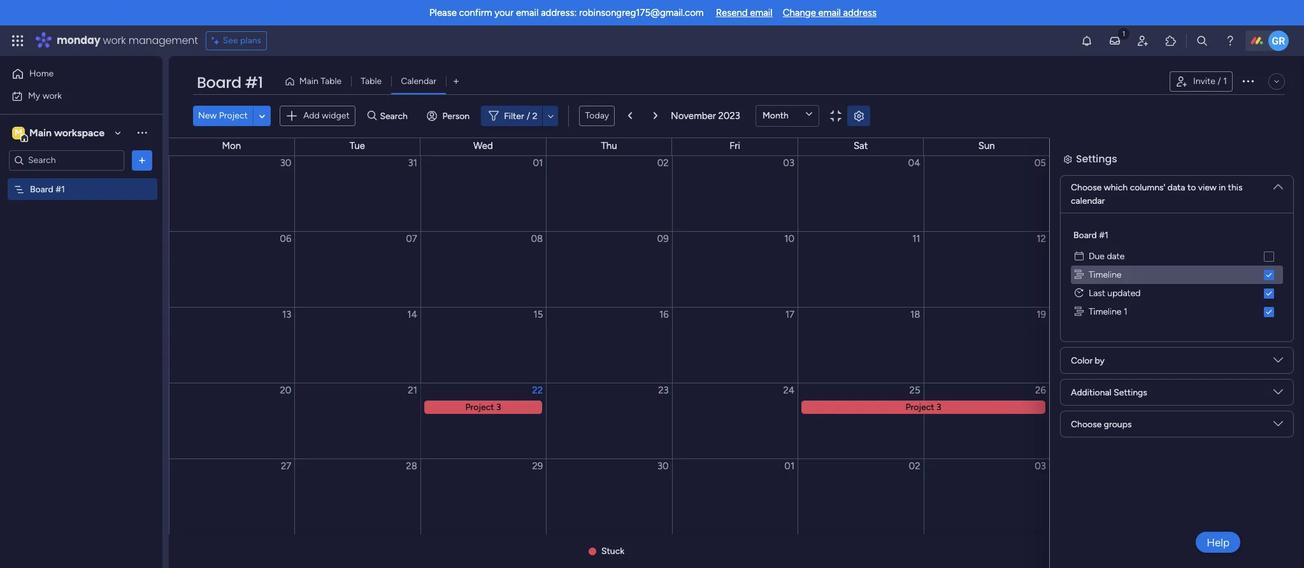 Task type: locate. For each thing, give the bounding box(es) containing it.
1 vertical spatial updated
[[1107, 315, 1140, 326]]

timeline
[[1089, 270, 1122, 280], [1088, 297, 1121, 308], [1089, 306, 1122, 317], [1088, 334, 1121, 345]]

1 for timeline option associated with v2 calendar view small outline icon
[[1123, 334, 1127, 345]]

due right v2 calendar view small outline icon
[[1088, 278, 1104, 289]]

timeline 1
[[1089, 306, 1128, 317], [1088, 334, 1127, 345]]

1 vertical spatial board #1 heading
[[1073, 256, 1108, 270]]

monday
[[57, 33, 100, 48]]

1 vertical spatial data
[[1167, 210, 1185, 220]]

1 vertical spatial calendar
[[1071, 223, 1104, 234]]

1 vertical spatial work
[[42, 90, 62, 101]]

/ left 2
[[527, 111, 530, 121]]

board #1 heading up v2 calendar view small outline icon
[[1073, 256, 1108, 270]]

calendar button
[[391, 71, 446, 92]]

due
[[1089, 251, 1105, 262], [1088, 278, 1104, 289]]

change
[[783, 7, 816, 18]]

invite members image
[[1137, 34, 1150, 47]]

email right resend
[[750, 7, 773, 18]]

Board #1 field
[[194, 72, 266, 94]]

0 vertical spatial date
[[1107, 251, 1125, 262]]

thu
[[601, 140, 617, 152]]

timeline option
[[1071, 266, 1283, 284], [1071, 293, 1283, 312]]

last updated
[[1089, 288, 1141, 299], [1088, 315, 1140, 326]]

board #1
[[197, 72, 263, 93], [30, 184, 65, 195], [1074, 230, 1109, 241], [1073, 257, 1108, 268]]

date right v2 calendar view small outline image
[[1107, 251, 1125, 262]]

3 email from the left
[[819, 7, 841, 18]]

help
[[1207, 536, 1230, 549]]

0 vertical spatial to
[[1188, 182, 1196, 193]]

1 vertical spatial last
[[1088, 315, 1105, 326]]

1 vertical spatial /
[[527, 111, 530, 121]]

board #1 up project
[[197, 72, 263, 93]]

due for v2 calendar view small outline image
[[1089, 251, 1105, 262]]

new project button
[[193, 106, 253, 126]]

work right my
[[42, 90, 62, 101]]

color
[[1071, 355, 1093, 366], [1071, 383, 1092, 393]]

main workspace
[[29, 126, 105, 139]]

0 vertical spatial color
[[1071, 355, 1093, 366]]

see plans
[[223, 35, 261, 46]]

updated
[[1108, 288, 1141, 299], [1107, 315, 1140, 326]]

please confirm your email address: robinsongreg175@gmail.com
[[429, 7, 704, 18]]

0 vertical spatial board #1 heading
[[1074, 229, 1109, 242]]

board up new project
[[197, 72, 241, 93]]

1 inside button
[[1224, 76, 1227, 87]]

1 vertical spatial additional settings
[[1071, 415, 1147, 425]]

#1 inside list box
[[56, 184, 65, 195]]

0 vertical spatial options image
[[1241, 73, 1256, 88]]

main table
[[299, 76, 342, 87]]

1 vertical spatial last updated option
[[1071, 312, 1283, 330]]

board #1 list box
[[0, 176, 162, 372]]

v2 pulse updated log image
[[1075, 287, 1084, 300], [1074, 314, 1083, 328]]

widget
[[322, 110, 350, 121]]

option
[[0, 178, 162, 180]]

updated for timeline option associated with v2 calendar view small outline image's v2 pulse updated log image
[[1108, 288, 1141, 299]]

v2 pulse updated log image down v2 calendar view small outline icon
[[1074, 314, 1083, 328]]

main right workspace icon
[[29, 126, 52, 139]]

invite / 1
[[1193, 76, 1227, 87]]

settings
[[1076, 152, 1117, 166], [1076, 171, 1117, 186], [1114, 387, 1147, 398], [1113, 415, 1147, 425]]

stuck
[[602, 546, 624, 557]]

management
[[129, 33, 198, 48]]

0 vertical spatial timeline 1
[[1089, 306, 1128, 317]]

last updated option
[[1071, 284, 1283, 303], [1071, 312, 1283, 330]]

email for resend email
[[750, 7, 773, 18]]

dapulse dropdown down arrow image for color by
[[1274, 356, 1283, 370]]

november
[[671, 110, 716, 122]]

november 2023
[[671, 110, 740, 122]]

options image
[[1241, 73, 1256, 88], [136, 154, 148, 167]]

dapulse dropdown down arrow image
[[1274, 177, 1283, 191], [1274, 356, 1283, 370], [1274, 419, 1283, 434]]

add
[[303, 110, 320, 121]]

0 horizontal spatial work
[[42, 90, 62, 101]]

1 vertical spatial date
[[1106, 278, 1124, 289]]

2 vertical spatial dapulse dropdown down arrow image
[[1274, 419, 1283, 434]]

choose
[[1071, 182, 1102, 193], [1071, 210, 1101, 220], [1071, 419, 1102, 430]]

board #1 up v2 calendar view small outline icon
[[1073, 257, 1108, 268]]

0 vertical spatial timeline 1 option
[[1071, 303, 1283, 321]]

0 vertical spatial due date option
[[1071, 247, 1283, 266]]

timeline option for v2 calendar view small outline image
[[1071, 266, 1283, 284]]

1 vertical spatial columns'
[[1130, 210, 1165, 220]]

0 vertical spatial last
[[1089, 288, 1105, 299]]

2
[[532, 111, 537, 121]]

1 vertical spatial view
[[1198, 210, 1216, 220]]

0 vertical spatial work
[[103, 33, 126, 48]]

resend email
[[716, 7, 773, 18]]

main for main table
[[299, 76, 318, 87]]

tue
[[350, 140, 365, 152]]

1 vertical spatial main
[[29, 126, 52, 139]]

small timeline column outline image down v2 calendar view small outline icon
[[1074, 296, 1083, 309]]

0 vertical spatial due date
[[1089, 251, 1125, 262]]

small timeline column outline image
[[1075, 268, 1084, 282], [1074, 296, 1083, 309]]

#1 inside field
[[245, 72, 263, 93]]

1 vertical spatial in
[[1218, 210, 1225, 220]]

1 vertical spatial dapulse dropdown down arrow image
[[1274, 356, 1283, 370]]

board #1 heading
[[1074, 229, 1109, 242], [1073, 256, 1108, 270]]

2 vertical spatial choose
[[1071, 419, 1102, 430]]

main content containing settings
[[169, 138, 1304, 568]]

timeline 1 option for timeline option associated with v2 calendar view small outline image's v2 pulse updated log image
[[1071, 303, 1283, 321]]

by
[[1095, 355, 1105, 366], [1094, 383, 1104, 393]]

0 horizontal spatial table
[[321, 76, 342, 87]]

this
[[1228, 182, 1243, 193], [1228, 210, 1242, 220]]

/ inside button
[[1218, 76, 1221, 87]]

help image
[[1224, 34, 1237, 47]]

board up v2 calendar view small outline icon
[[1073, 257, 1096, 268]]

greg robinson image
[[1269, 31, 1289, 51]]

0 vertical spatial which
[[1104, 182, 1128, 193]]

0 vertical spatial choose
[[1071, 182, 1102, 193]]

work
[[103, 33, 126, 48], [42, 90, 62, 101]]

1 vertical spatial options image
[[136, 154, 148, 167]]

due date right v2 calendar view small outline image
[[1089, 251, 1125, 262]]

work right monday in the top of the page
[[103, 33, 126, 48]]

3 dapulse dropdown down arrow image from the top
[[1274, 419, 1283, 434]]

1 vertical spatial due date
[[1088, 278, 1124, 289]]

small timeline column outline image
[[1075, 305, 1084, 319], [1074, 333, 1083, 346]]

small timeline column outline image down v2 calendar view small outline image
[[1075, 268, 1084, 282]]

1 vertical spatial timeline 1 option
[[1071, 330, 1283, 349]]

additional settings
[[1071, 387, 1147, 398], [1071, 415, 1147, 425]]

main
[[299, 76, 318, 87], [29, 126, 52, 139]]

1 vertical spatial due date option
[[1071, 275, 1283, 293]]

/ right invite
[[1218, 76, 1221, 87]]

v2 pulse updated log image down v2 calendar view small outline image
[[1075, 287, 1084, 300]]

workspace image
[[12, 126, 25, 140]]

table button
[[351, 71, 391, 92]]

1 vertical spatial color by
[[1071, 383, 1104, 393]]

address:
[[541, 7, 577, 18]]

timeline 1 option
[[1071, 303, 1283, 321], [1071, 330, 1283, 349]]

email right change
[[819, 7, 841, 18]]

v2 pulse updated log image for timeline option associated with v2 calendar view small outline image
[[1075, 287, 1084, 300]]

color by
[[1071, 355, 1105, 366], [1071, 383, 1104, 393]]

options image down workspace options image
[[136, 154, 148, 167]]

0 vertical spatial last updated
[[1089, 288, 1141, 299]]

change email address
[[783, 7, 877, 18]]

updated for timeline option associated with v2 calendar view small outline icon's v2 pulse updated log image
[[1107, 315, 1140, 326]]

1
[[1224, 76, 1227, 87], [1124, 306, 1128, 317], [1123, 334, 1127, 345]]

1 vertical spatial due
[[1088, 278, 1104, 289]]

mon
[[222, 140, 241, 152]]

0 horizontal spatial /
[[527, 111, 530, 121]]

1 horizontal spatial table
[[361, 76, 382, 87]]

board #1 up v2 calendar view small outline image
[[1074, 230, 1109, 241]]

0 vertical spatial small timeline column outline image
[[1075, 268, 1084, 282]]

search everything image
[[1196, 34, 1209, 47]]

1 vertical spatial 1
[[1124, 306, 1128, 317]]

calendar
[[1071, 196, 1105, 206], [1071, 223, 1104, 234]]

project
[[219, 110, 248, 121]]

due date option for v2 calendar view small outline image board #1 heading
[[1071, 247, 1283, 266]]

to
[[1188, 182, 1196, 193], [1187, 210, 1196, 220]]

date right v2 calendar view small outline icon
[[1106, 278, 1124, 289]]

work inside 'my work' button
[[42, 90, 62, 101]]

due date option
[[1071, 247, 1283, 266], [1071, 275, 1283, 293]]

due date for v2 calendar view small outline icon
[[1088, 278, 1124, 289]]

1 horizontal spatial main
[[299, 76, 318, 87]]

main up add
[[299, 76, 318, 87]]

list arrow image
[[654, 112, 658, 120]]

0 horizontal spatial email
[[516, 7, 539, 18]]

due for v2 calendar view small outline icon
[[1088, 278, 1104, 289]]

notifications image
[[1081, 34, 1093, 47]]

v2 calendar view small outline image
[[1074, 277, 1083, 291]]

main inside workspace selection element
[[29, 126, 52, 139]]

choose groups
[[1071, 419, 1132, 430]]

in
[[1219, 182, 1226, 193], [1218, 210, 1225, 220]]

person
[[442, 111, 470, 121]]

additional
[[1071, 387, 1112, 398], [1071, 415, 1111, 425]]

email
[[516, 7, 539, 18], [750, 7, 773, 18], [819, 7, 841, 18]]

plans
[[240, 35, 261, 46]]

2 email from the left
[[750, 7, 773, 18]]

see
[[223, 35, 238, 46]]

board #1 down search in workspace field
[[30, 184, 65, 195]]

board down search in workspace field
[[30, 184, 53, 195]]

main content
[[169, 138, 1304, 568]]

1 horizontal spatial /
[[1218, 76, 1221, 87]]

last updated for v2 calendar view small outline icon
[[1088, 315, 1140, 326]]

1 horizontal spatial options image
[[1241, 73, 1256, 88]]

0 vertical spatial v2 pulse updated log image
[[1075, 287, 1084, 300]]

/
[[1218, 76, 1221, 87], [527, 111, 530, 121]]

1 vertical spatial timeline option
[[1071, 293, 1283, 312]]

board
[[197, 72, 241, 93], [30, 184, 53, 195], [1074, 230, 1097, 241], [1073, 257, 1096, 268]]

due right v2 calendar view small outline image
[[1089, 251, 1105, 262]]

0 vertical spatial updated
[[1108, 288, 1141, 299]]

0 vertical spatial last updated option
[[1071, 284, 1283, 303]]

1 dapulse dropdown down arrow image from the top
[[1274, 177, 1283, 191]]

1 vertical spatial color
[[1071, 383, 1092, 393]]

0 vertical spatial dapulse dropdown down arrow image
[[1274, 177, 1283, 191]]

0 vertical spatial by
[[1095, 355, 1105, 366]]

my work
[[28, 90, 62, 101]]

#1
[[245, 72, 263, 93], [56, 184, 65, 195], [1099, 230, 1109, 241], [1099, 257, 1108, 268]]

0 vertical spatial small timeline column outline image
[[1075, 305, 1084, 319]]

last updated option for small timeline column outline image associated with timeline option associated with v2 calendar view small outline icon
[[1071, 312, 1283, 330]]

add view image
[[454, 77, 459, 86]]

2 vertical spatial 1
[[1123, 334, 1127, 345]]

0 vertical spatial 1
[[1224, 76, 1227, 87]]

0 horizontal spatial main
[[29, 126, 52, 139]]

1 horizontal spatial email
[[750, 7, 773, 18]]

email right your
[[516, 7, 539, 18]]

1 horizontal spatial work
[[103, 33, 126, 48]]

resend
[[716, 7, 748, 18]]

0 vertical spatial /
[[1218, 76, 1221, 87]]

table
[[321, 76, 342, 87], [361, 76, 382, 87]]

main inside button
[[299, 76, 318, 87]]

data
[[1168, 182, 1185, 193], [1167, 210, 1185, 220]]

1 vertical spatial v2 pulse updated log image
[[1074, 314, 1083, 328]]

date for v2 calendar view small outline image
[[1107, 251, 1125, 262]]

0 vertical spatial timeline option
[[1071, 266, 1283, 284]]

which
[[1104, 182, 1128, 193], [1103, 210, 1127, 220]]

table up widget
[[321, 76, 342, 87]]

resend email link
[[716, 7, 773, 18]]

0 vertical spatial due
[[1089, 251, 1105, 262]]

last updated option for small timeline column outline image associated with timeline option associated with v2 calendar view small outline image
[[1071, 284, 1283, 303]]

columns'
[[1130, 182, 1166, 193], [1130, 210, 1165, 220]]

board #1 heading up v2 calendar view small outline image
[[1074, 229, 1109, 242]]

date
[[1107, 251, 1125, 262], [1106, 278, 1124, 289]]

choose which columns' data to view in this calendar
[[1071, 182, 1243, 206], [1071, 210, 1242, 234]]

v2 pulse updated log image for timeline option associated with v2 calendar view small outline icon
[[1074, 314, 1083, 328]]

1 vertical spatial small timeline column outline image
[[1074, 296, 1083, 309]]

0 vertical spatial main
[[299, 76, 318, 87]]

1 vertical spatial this
[[1228, 210, 1242, 220]]

table up v2 search icon
[[361, 76, 382, 87]]

last for timeline option associated with v2 calendar view small outline icon
[[1088, 315, 1105, 326]]

1 vertical spatial last updated
[[1088, 315, 1140, 326]]

1 vertical spatial small timeline column outline image
[[1074, 333, 1083, 346]]

options image left expand board header image at the top right of the page
[[1241, 73, 1256, 88]]

last
[[1089, 288, 1105, 299], [1088, 315, 1105, 326]]

expand board header image
[[1272, 76, 1282, 87]]

board inside field
[[197, 72, 241, 93]]

due date right v2 calendar view small outline icon
[[1088, 278, 1124, 289]]

due date
[[1089, 251, 1125, 262], [1088, 278, 1124, 289]]

due date for v2 calendar view small outline image
[[1089, 251, 1125, 262]]

2 dapulse dropdown down arrow image from the top
[[1274, 356, 1283, 370]]

work for my
[[42, 90, 62, 101]]

0 vertical spatial columns'
[[1130, 182, 1166, 193]]

0 vertical spatial choose which columns' data to view in this calendar
[[1071, 182, 1243, 206]]

small timeline column outline image for timeline option associated with v2 calendar view small outline icon
[[1074, 296, 1083, 309]]

view
[[1198, 182, 1217, 193], [1198, 210, 1216, 220]]

1 vertical spatial choose
[[1071, 210, 1101, 220]]

wed
[[473, 140, 493, 152]]

home button
[[8, 64, 137, 84]]

board #1 group
[[1071, 229, 1283, 321], [1071, 247, 1283, 321], [1071, 256, 1283, 349], [1071, 275, 1283, 349]]

dapulse dropdown down arrow image for choose groups
[[1274, 419, 1283, 434]]

1 vertical spatial timeline 1
[[1088, 334, 1127, 345]]

1 image
[[1118, 26, 1130, 40]]

2 horizontal spatial email
[[819, 7, 841, 18]]



Task type: vqa. For each thing, say whether or not it's contained in the screenshot.
Month
yes



Task type: describe. For each thing, give the bounding box(es) containing it.
main for main workspace
[[29, 126, 52, 139]]

board up v2 calendar view small outline image
[[1074, 230, 1097, 241]]

new project
[[198, 110, 248, 121]]

board #1 heading for v2 calendar view small outline image
[[1074, 229, 1109, 242]]

apps image
[[1165, 34, 1178, 47]]

timeline 1 for v2 calendar view small outline icon
[[1088, 334, 1127, 345]]

see plans button
[[206, 31, 267, 50]]

0 vertical spatial color by
[[1071, 355, 1105, 366]]

today button
[[580, 106, 615, 126]]

0 vertical spatial in
[[1219, 182, 1226, 193]]

robinsongreg175@gmail.com
[[579, 7, 704, 18]]

calendar
[[401, 76, 436, 87]]

filter
[[504, 111, 524, 121]]

/ for 1
[[1218, 76, 1221, 87]]

Search field
[[377, 107, 415, 125]]

help button
[[1196, 532, 1241, 553]]

person button
[[422, 106, 477, 126]]

timeline 1 for v2 calendar view small outline image
[[1089, 306, 1128, 317]]

workspace selection element
[[12, 125, 106, 142]]

work for monday
[[103, 33, 126, 48]]

workspace
[[54, 126, 105, 139]]

small timeline column outline image for timeline option associated with v2 calendar view small outline image
[[1075, 305, 1084, 319]]

my
[[28, 90, 40, 101]]

1 for timeline option associated with v2 calendar view small outline image
[[1124, 306, 1128, 317]]

email for change email address
[[819, 7, 841, 18]]

groups
[[1104, 419, 1132, 430]]

last for timeline option associated with v2 calendar view small outline image
[[1089, 288, 1105, 299]]

month
[[763, 110, 789, 121]]

sun
[[979, 140, 995, 152]]

0 vertical spatial additional
[[1071, 387, 1112, 398]]

fri
[[730, 140, 740, 152]]

timeline 1 option for timeline option associated with v2 calendar view small outline icon's v2 pulse updated log image
[[1071, 330, 1283, 349]]

0 horizontal spatial options image
[[136, 154, 148, 167]]

today
[[585, 110, 609, 121]]

1 vertical spatial by
[[1094, 383, 1104, 393]]

dapulse dropdown down arrow image
[[1274, 387, 1283, 402]]

small timeline column outline image for timeline option associated with v2 calendar view small outline image
[[1075, 268, 1084, 282]]

timeline option for v2 calendar view small outline icon
[[1071, 293, 1283, 312]]

m
[[15, 127, 22, 138]]

small timeline column outline image for timeline option associated with v2 calendar view small outline icon
[[1074, 333, 1083, 346]]

change email address link
[[783, 7, 877, 18]]

invite
[[1193, 76, 1216, 87]]

invite / 1 button
[[1170, 71, 1233, 92]]

my work button
[[8, 86, 137, 106]]

1 table from the left
[[321, 76, 342, 87]]

v2 search image
[[367, 109, 377, 123]]

0 vertical spatial data
[[1168, 182, 1185, 193]]

sat
[[854, 140, 868, 152]]

angle down image
[[259, 111, 265, 121]]

address
[[843, 7, 877, 18]]

v2 calendar view small outline image
[[1075, 250, 1084, 263]]

inbox image
[[1109, 34, 1121, 47]]

add widget
[[303, 110, 350, 121]]

last updated for v2 calendar view small outline image
[[1089, 288, 1141, 299]]

dapulse dropdown down arrow image for choose which columns' data to view in this calendar
[[1274, 177, 1283, 191]]

0 vertical spatial additional settings
[[1071, 387, 1147, 398]]

main table button
[[280, 71, 351, 92]]

your
[[495, 7, 514, 18]]

arrow down image
[[543, 108, 558, 124]]

1 vertical spatial which
[[1103, 210, 1127, 220]]

new
[[198, 110, 217, 121]]

0 vertical spatial this
[[1228, 182, 1243, 193]]

select product image
[[11, 34, 24, 47]]

add widget button
[[280, 106, 355, 126]]

2 table from the left
[[361, 76, 382, 87]]

1 vertical spatial to
[[1187, 210, 1196, 220]]

filter / 2
[[504, 111, 537, 121]]

please
[[429, 7, 457, 18]]

2023
[[718, 110, 740, 122]]

0 vertical spatial calendar
[[1071, 196, 1105, 206]]

1 vertical spatial additional
[[1071, 415, 1111, 425]]

1 email from the left
[[516, 7, 539, 18]]

monday work management
[[57, 33, 198, 48]]

date for v2 calendar view small outline icon
[[1106, 278, 1124, 289]]

workspace options image
[[136, 126, 148, 139]]

1 vertical spatial choose which columns' data to view in this calendar
[[1071, 210, 1242, 234]]

board #1 inside field
[[197, 72, 263, 93]]

0 vertical spatial view
[[1198, 182, 1217, 193]]

/ for 2
[[527, 111, 530, 121]]

list arrow image
[[628, 112, 632, 120]]

board #1 inside list box
[[30, 184, 65, 195]]

home
[[29, 68, 54, 79]]

board inside list box
[[30, 184, 53, 195]]

board #1 heading for v2 calendar view small outline icon
[[1073, 256, 1108, 270]]

Search in workspace field
[[27, 153, 106, 168]]

due date option for board #1 heading for v2 calendar view small outline icon
[[1071, 275, 1283, 293]]

confirm
[[459, 7, 492, 18]]



